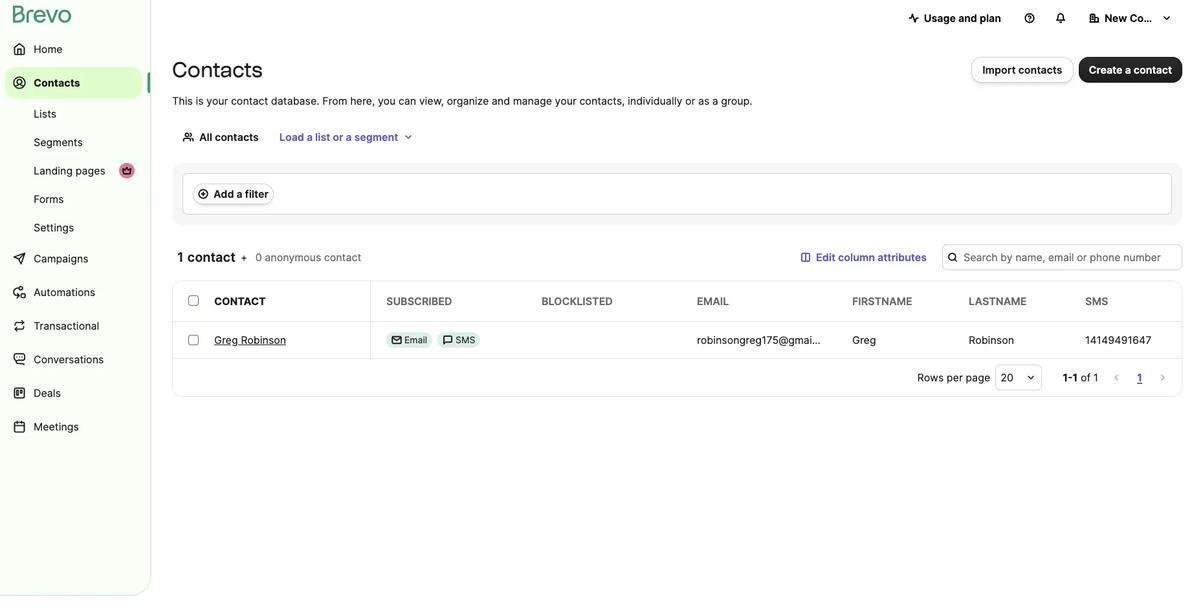 Task type: describe. For each thing, give the bounding box(es) containing it.
load a list or a segment button
[[269, 124, 424, 150]]

Search by name, email or phone number search field
[[943, 245, 1183, 271]]

1 left +
[[177, 250, 184, 265]]

20
[[1001, 372, 1014, 385]]

organize
[[447, 95, 489, 107]]

add a filter button
[[193, 184, 274, 205]]

1 contact + 0 anonymous contact
[[177, 250, 361, 265]]

1 button
[[1135, 369, 1145, 387]]

group.
[[721, 95, 753, 107]]

20 button
[[996, 365, 1042, 391]]

contact
[[214, 295, 266, 308]]

a right as
[[713, 95, 718, 107]]

or inside button
[[333, 131, 343, 144]]

1 your from the left
[[207, 95, 228, 107]]

here,
[[350, 95, 375, 107]]

home
[[34, 43, 63, 56]]

plan
[[980, 12, 1002, 25]]

14149491647
[[1086, 334, 1152, 347]]

import contacts
[[983, 63, 1063, 76]]

and inside button
[[959, 12, 978, 25]]

usage and plan
[[924, 12, 1002, 25]]

email
[[405, 335, 427, 346]]

automations
[[34, 286, 95, 299]]

blocklisted
[[542, 295, 613, 308]]

automations link
[[5, 277, 142, 308]]

deals
[[34, 387, 61, 400]]

greg for greg robinson
[[214, 334, 238, 347]]

create a contact button
[[1079, 57, 1183, 83]]

contacts for import contacts
[[1019, 63, 1063, 76]]

1-
[[1063, 372, 1073, 385]]

1 left "of"
[[1073, 372, 1078, 385]]

1 vertical spatial and
[[492, 95, 510, 107]]

column
[[838, 251, 875, 264]]

edit column attributes
[[816, 251, 927, 264]]

you
[[378, 95, 396, 107]]

landing pages link
[[5, 158, 142, 184]]

conversations link
[[5, 344, 142, 375]]

attributes
[[878, 251, 927, 264]]

this
[[172, 95, 193, 107]]

per
[[947, 372, 963, 385]]

can
[[399, 95, 416, 107]]

new company
[[1105, 12, 1178, 25]]

manage
[[513, 95, 552, 107]]

is
[[196, 95, 204, 107]]

all contacts
[[199, 131, 259, 144]]

segments link
[[5, 129, 142, 155]]

anonymous
[[265, 251, 321, 264]]

meetings link
[[5, 412, 142, 443]]

2 robinson from the left
[[969, 334, 1014, 347]]

a right list
[[346, 131, 352, 144]]

greg robinson
[[214, 334, 286, 347]]

rows per page
[[918, 372, 991, 385]]

create
[[1089, 63, 1123, 76]]

lists
[[34, 107, 56, 120]]

meetings
[[34, 421, 79, 434]]

all
[[199, 131, 212, 144]]

create a contact
[[1089, 63, 1172, 76]]

0
[[256, 251, 262, 264]]

+
[[241, 251, 247, 264]]

left___c25ys image for email
[[392, 335, 402, 346]]

0 horizontal spatial sms
[[456, 335, 475, 346]]

campaigns
[[34, 252, 88, 265]]

a for create a contact
[[1125, 63, 1131, 76]]

lists link
[[5, 101, 142, 127]]

subscribed
[[386, 295, 452, 308]]

greg robinson link
[[214, 333, 286, 348]]

view,
[[419, 95, 444, 107]]

segment
[[354, 131, 398, 144]]

database.
[[271, 95, 320, 107]]

company
[[1130, 12, 1178, 25]]



Task type: vqa. For each thing, say whether or not it's contained in the screenshot.
sending
no



Task type: locate. For each thing, give the bounding box(es) containing it.
contacts,
[[580, 95, 625, 107]]

0 horizontal spatial left___c25ys image
[[392, 335, 402, 346]]

1 horizontal spatial contacts
[[1019, 63, 1063, 76]]

a for add a filter
[[237, 188, 243, 201]]

campaigns link
[[5, 243, 142, 274]]

2 greg from the left
[[853, 334, 876, 347]]

and left plan
[[959, 12, 978, 25]]

robinson
[[241, 334, 286, 347], [969, 334, 1014, 347]]

0 vertical spatial contacts
[[1019, 63, 1063, 76]]

0 horizontal spatial your
[[207, 95, 228, 107]]

and
[[959, 12, 978, 25], [492, 95, 510, 107]]

of
[[1081, 372, 1091, 385]]

edit column attributes button
[[791, 245, 937, 271]]

transactional link
[[5, 311, 142, 342]]

pages
[[76, 164, 105, 177]]

as
[[698, 95, 710, 107]]

1 vertical spatial sms
[[456, 335, 475, 346]]

left___rvooi image
[[122, 166, 132, 176]]

landing pages
[[34, 164, 105, 177]]

usage
[[924, 12, 956, 25]]

your right manage
[[555, 95, 577, 107]]

transactional
[[34, 320, 99, 333]]

new
[[1105, 12, 1128, 25]]

import contacts button
[[972, 57, 1074, 83]]

robinsongreg175@gmail.com
[[697, 334, 839, 347]]

0 horizontal spatial and
[[492, 95, 510, 107]]

1 left___c25ys image from the left
[[392, 335, 402, 346]]

greg down firstname
[[853, 334, 876, 347]]

sms
[[1086, 295, 1109, 308], [456, 335, 475, 346]]

forms link
[[5, 186, 142, 212]]

1-1 of 1
[[1063, 372, 1099, 385]]

contacts link
[[5, 67, 142, 98]]

a right add
[[237, 188, 243, 201]]

0 horizontal spatial robinson
[[241, 334, 286, 347]]

sms right email
[[456, 335, 475, 346]]

contact right the anonymous at the top of page
[[324, 251, 361, 264]]

add
[[214, 188, 234, 201]]

segments
[[34, 136, 83, 149]]

0 horizontal spatial contacts
[[215, 131, 259, 144]]

1 horizontal spatial left___c25ys image
[[443, 335, 453, 346]]

contact right create
[[1134, 63, 1172, 76]]

left___c25ys image right email
[[443, 335, 453, 346]]

or
[[686, 95, 696, 107], [333, 131, 343, 144]]

load a list or a segment
[[280, 131, 398, 144]]

a for load a list or a segment
[[307, 131, 313, 144]]

edit
[[816, 251, 836, 264]]

your
[[207, 95, 228, 107], [555, 95, 577, 107]]

or right list
[[333, 131, 343, 144]]

1 right "of"
[[1094, 372, 1099, 385]]

conversations
[[34, 353, 104, 366]]

from
[[323, 95, 347, 107]]

1 horizontal spatial robinson
[[969, 334, 1014, 347]]

rows
[[918, 372, 944, 385]]

settings link
[[5, 215, 142, 241]]

1 horizontal spatial sms
[[1086, 295, 1109, 308]]

0 vertical spatial sms
[[1086, 295, 1109, 308]]

load
[[280, 131, 304, 144]]

and left manage
[[492, 95, 510, 107]]

home link
[[5, 34, 142, 65]]

1 greg from the left
[[214, 334, 238, 347]]

firstname
[[853, 295, 913, 308]]

0 horizontal spatial greg
[[214, 334, 238, 347]]

contacts inside 'button'
[[1019, 63, 1063, 76]]

import
[[983, 63, 1016, 76]]

contacts
[[172, 58, 263, 82], [34, 76, 80, 89]]

this is your contact database. from here, you can view, organize and manage your contacts, individually or as a group.
[[172, 95, 753, 107]]

a left list
[[307, 131, 313, 144]]

deals link
[[5, 378, 142, 409]]

1 down 14149491647
[[1138, 372, 1143, 385]]

usage and plan button
[[898, 5, 1012, 31]]

1 horizontal spatial your
[[555, 95, 577, 107]]

1 horizontal spatial and
[[959, 12, 978, 25]]

1 horizontal spatial contacts
[[172, 58, 263, 82]]

lastname
[[969, 295, 1027, 308]]

contacts up is on the top left
[[172, 58, 263, 82]]

greg down contact
[[214, 334, 238, 347]]

1 robinson from the left
[[241, 334, 286, 347]]

1 horizontal spatial greg
[[853, 334, 876, 347]]

1 horizontal spatial or
[[686, 95, 696, 107]]

individually
[[628, 95, 683, 107]]

contact up all contacts
[[231, 95, 268, 107]]

greg for greg
[[853, 334, 876, 347]]

1
[[177, 250, 184, 265], [1073, 372, 1078, 385], [1094, 372, 1099, 385], [1138, 372, 1143, 385]]

contacts up lists
[[34, 76, 80, 89]]

robinson down 'lastname'
[[969, 334, 1014, 347]]

new company button
[[1079, 5, 1183, 31]]

0 horizontal spatial or
[[333, 131, 343, 144]]

contact inside create a contact "button"
[[1134, 63, 1172, 76]]

1 vertical spatial or
[[333, 131, 343, 144]]

contact left +
[[187, 250, 235, 265]]

contact
[[1134, 63, 1172, 76], [231, 95, 268, 107], [187, 250, 235, 265], [324, 251, 361, 264]]

left___c25ys image
[[392, 335, 402, 346], [443, 335, 453, 346]]

0 vertical spatial or
[[686, 95, 696, 107]]

left___c25ys image for sms
[[443, 335, 453, 346]]

page
[[966, 372, 991, 385]]

contacts for all contacts
[[215, 131, 259, 144]]

1 inside 1 button
[[1138, 372, 1143, 385]]

list
[[315, 131, 330, 144]]

0 horizontal spatial contacts
[[34, 76, 80, 89]]

add a filter
[[214, 188, 269, 201]]

0 vertical spatial and
[[959, 12, 978, 25]]

a inside "button"
[[1125, 63, 1131, 76]]

forms
[[34, 193, 64, 206]]

robinson down contact
[[241, 334, 286, 347]]

contacts right import
[[1019, 63, 1063, 76]]

your right is on the top left
[[207, 95, 228, 107]]

a
[[1125, 63, 1131, 76], [713, 95, 718, 107], [307, 131, 313, 144], [346, 131, 352, 144], [237, 188, 243, 201]]

contacts right all
[[215, 131, 259, 144]]

email
[[697, 295, 729, 308]]

filter
[[245, 188, 269, 201]]

a right create
[[1125, 63, 1131, 76]]

landing
[[34, 164, 73, 177]]

2 left___c25ys image from the left
[[443, 335, 453, 346]]

settings
[[34, 221, 74, 234]]

left___c25ys image left email
[[392, 335, 402, 346]]

contacts
[[1019, 63, 1063, 76], [215, 131, 259, 144]]

contact inside 1 contact + 0 anonymous contact
[[324, 251, 361, 264]]

1 vertical spatial contacts
[[215, 131, 259, 144]]

or left as
[[686, 95, 696, 107]]

greg
[[214, 334, 238, 347], [853, 334, 876, 347]]

2 your from the left
[[555, 95, 577, 107]]

sms up 14149491647
[[1086, 295, 1109, 308]]



